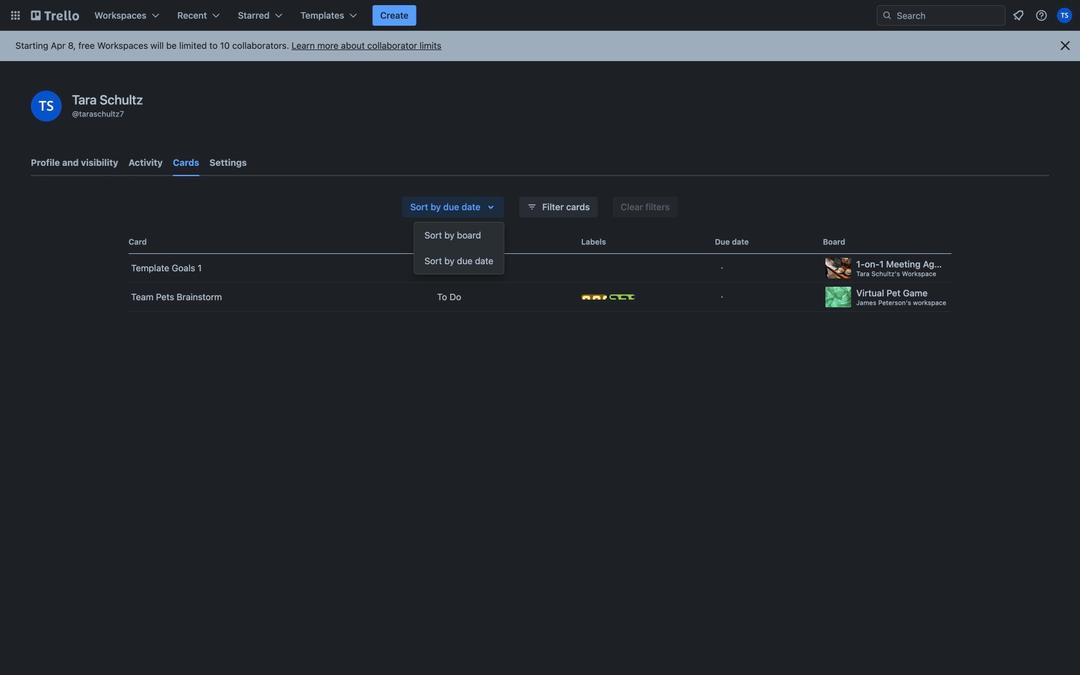 Task type: locate. For each thing, give the bounding box(es) containing it.
0 notifications image
[[1011, 8, 1026, 23]]

tara schultz (taraschultz7) image
[[31, 91, 62, 122]]

color: bold lime, title: "team task" element
[[610, 295, 635, 300]]

back to home image
[[31, 5, 79, 26]]

Search field
[[877, 5, 1006, 26]]

primary element
[[0, 0, 1080, 31]]

menu
[[414, 223, 504, 274]]

open information menu image
[[1035, 9, 1048, 22]]



Task type: vqa. For each thing, say whether or not it's contained in the screenshot.
Color: yellow, title: none "icon"
yes



Task type: describe. For each thing, give the bounding box(es) containing it.
tara schultz (taraschultz7) image
[[1057, 8, 1073, 23]]

color: yellow, title: none image
[[581, 295, 607, 300]]

search image
[[882, 10, 893, 21]]



